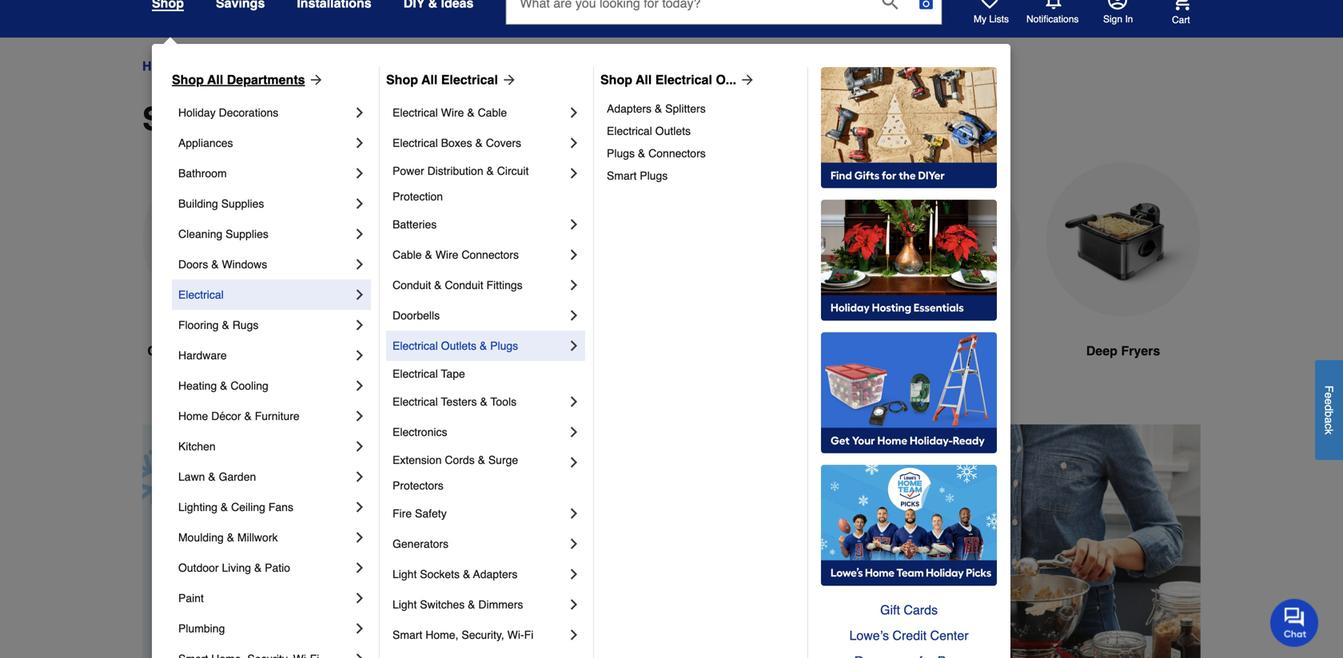 Task type: vqa. For each thing, say whether or not it's contained in the screenshot.
the Safety at bottom left
yes



Task type: describe. For each thing, give the bounding box(es) containing it.
ceiling
[[231, 501, 265, 514]]

lowe's home improvement cart image
[[1172, 0, 1191, 10]]

my
[[974, 14, 987, 25]]

electronics link
[[393, 417, 566, 448]]

chevron right image for doorbells
[[566, 308, 582, 324]]

electrical up electrical wire & cable "link"
[[441, 72, 498, 87]]

chevron right image for conduit & conduit fittings
[[566, 277, 582, 293]]

chevron right image for building supplies
[[352, 196, 368, 212]]

light for light switches & dimmers
[[393, 599, 417, 612]]

furniture
[[255, 410, 300, 423]]

fittings
[[486, 279, 523, 292]]

smart home, security, wi-fi link
[[393, 620, 566, 651]]

doors
[[178, 258, 208, 271]]

f
[[1323, 386, 1335, 393]]

cleaning supplies
[[178, 228, 269, 241]]

a silver-colored new air portable ice maker. image
[[323, 162, 478, 317]]

fire safety link
[[393, 499, 566, 529]]

chevron right image for electrical
[[352, 287, 368, 303]]

search image
[[882, 0, 898, 10]]

& inside heating & cooling link
[[220, 380, 227, 393]]

electrical for electrical testers & tools
[[393, 396, 438, 409]]

0 vertical spatial small appliances
[[274, 59, 371, 74]]

appliances up holiday decorations
[[192, 59, 260, 74]]

light switches & dimmers
[[393, 599, 523, 612]]

building supplies
[[178, 197, 264, 210]]

deep fryers link
[[1046, 162, 1201, 399]]

holiday decorations link
[[178, 98, 352, 128]]

cable inside "link"
[[478, 106, 507, 119]]

shop all departments
[[172, 72, 305, 87]]

outdoor living & patio link
[[178, 553, 352, 584]]

electrical outlets link
[[607, 120, 796, 142]]

1 horizontal spatial small
[[274, 59, 306, 74]]

& inside home décor & furniture link
[[244, 410, 252, 423]]

adapters & splitters
[[607, 102, 706, 115]]

plugs & connectors link
[[607, 142, 796, 165]]

lawn & garden
[[178, 471, 256, 484]]

batteries
[[393, 218, 437, 231]]

chat invite button image
[[1270, 599, 1319, 648]]

sign in
[[1103, 14, 1133, 25]]

toaster
[[537, 344, 582, 359]]

chevron right image for lawn & garden
[[352, 469, 368, 485]]

& inside electrical wire & cable "link"
[[467, 106, 475, 119]]

sign
[[1103, 14, 1122, 25]]

connectors inside cable & wire connectors link
[[462, 249, 519, 261]]

chevron right image for smart home, security, wi-fi
[[566, 628, 582, 644]]

generators link
[[393, 529, 566, 560]]

power distribution & circuit protection
[[393, 165, 532, 203]]

outdoor living & patio
[[178, 562, 290, 575]]

& inside plugs & connectors "link"
[[638, 147, 645, 160]]

electrical link
[[178, 280, 352, 310]]

& inside the extension cords & surge protectors
[[478, 454, 485, 467]]

& inside electrical boxes & covers link
[[475, 137, 483, 149]]

chevron right image for hardware
[[352, 348, 368, 364]]

plugs & connectors
[[607, 147, 706, 160]]

patio
[[265, 562, 290, 575]]

0 horizontal spatial cable
[[393, 249, 422, 261]]

f e e d b a c k
[[1323, 386, 1335, 435]]

appliances right departments
[[309, 59, 371, 74]]

appliances up bathroom
[[178, 137, 233, 149]]

& inside adapters & splitters 'link'
[[655, 102, 662, 115]]

outlets for electrical outlets
[[655, 125, 691, 138]]

bathroom link
[[178, 158, 352, 189]]

dimmers
[[478, 599, 523, 612]]

home for home décor & furniture
[[178, 410, 208, 423]]

1 vertical spatial wire
[[435, 249, 458, 261]]

1 vertical spatial plugs
[[640, 169, 668, 182]]

b
[[1323, 411, 1335, 418]]

shop all departments link
[[172, 70, 324, 90]]

light sockets & adapters link
[[393, 560, 566, 590]]

smart plugs
[[607, 169, 668, 182]]

small appliances link
[[274, 57, 371, 76]]

cooling
[[231, 380, 268, 393]]

kitchen
[[178, 440, 216, 453]]

shop for shop all electrical
[[386, 72, 418, 87]]

& inside lighting & ceiling fans link
[[221, 501, 228, 514]]

lighting & ceiling fans link
[[178, 492, 352, 523]]

a black and stainless steel countertop microwave. image
[[142, 162, 297, 317]]

connectors inside plugs & connectors "link"
[[648, 147, 706, 160]]

building
[[178, 197, 218, 210]]

doorbells
[[393, 309, 440, 322]]

shop for shop all electrical o...
[[600, 72, 632, 87]]

appliances down small appliances link
[[236, 101, 406, 138]]

& inside power distribution & circuit protection
[[486, 165, 494, 177]]

my lists link
[[974, 0, 1009, 26]]

countertop microwaves link
[[142, 162, 297, 399]]

holiday decorations
[[178, 106, 278, 119]]

notifications
[[1026, 14, 1079, 25]]

outdoor
[[178, 562, 219, 575]]

testers
[[441, 396, 477, 409]]

electrical boxes & covers
[[393, 137, 521, 149]]

electrical boxes & covers link
[[393, 128, 566, 158]]

adapters inside 'link'
[[607, 102, 652, 115]]

a gray and stainless steel ninja air fryer. image
[[684, 162, 839, 317]]

cable & wire connectors link
[[393, 240, 566, 270]]

electrical up splitters
[[655, 72, 712, 87]]

chevron right image for lighting & ceiling fans
[[352, 500, 368, 516]]

tools
[[491, 396, 517, 409]]

blenders
[[915, 344, 970, 359]]

living
[[222, 562, 251, 575]]

windows
[[222, 258, 267, 271]]

heating & cooling
[[178, 380, 268, 393]]

k
[[1323, 429, 1335, 435]]

chevron right image for generators
[[566, 536, 582, 552]]

hardware
[[178, 349, 227, 362]]

safety
[[415, 508, 447, 520]]

moulding & millwork link
[[178, 523, 352, 553]]

paint link
[[178, 584, 352, 614]]

garden
[[219, 471, 256, 484]]

fire safety
[[393, 508, 447, 520]]

a stainless steel toaster oven. image
[[504, 162, 659, 317]]

millwork
[[237, 532, 278, 544]]

1 vertical spatial small
[[142, 101, 228, 138]]

1 e from the top
[[1323, 393, 1335, 399]]

doors & windows
[[178, 258, 267, 271]]

& inside doors & windows "link"
[[211, 258, 219, 271]]

conduit & conduit fittings
[[393, 279, 523, 292]]

flooring & rugs
[[178, 319, 259, 332]]

1 vertical spatial small appliances
[[142, 101, 406, 138]]

arrow right image for shop all electrical o...
[[736, 72, 756, 88]]

flooring
[[178, 319, 219, 332]]

heating & cooling link
[[178, 371, 352, 401]]

chevron right image for kitchen
[[352, 439, 368, 455]]

chevron right image for heating & cooling
[[352, 378, 368, 394]]

doorbells link
[[393, 301, 566, 331]]

protection
[[393, 190, 443, 203]]

paint
[[178, 592, 204, 605]]

wi-
[[507, 629, 524, 642]]

f e e d b a c k button
[[1315, 360, 1343, 460]]

décor
[[211, 410, 241, 423]]



Task type: locate. For each thing, give the bounding box(es) containing it.
chevron right image for light switches & dimmers
[[566, 597, 582, 613]]

electrical testers & tools link
[[393, 387, 566, 417]]

electrical tape
[[393, 368, 465, 381]]

chevron right image for moulding & millwork
[[352, 530, 368, 546]]

cable up covers
[[478, 106, 507, 119]]

0 horizontal spatial outlets
[[441, 340, 476, 353]]

connectors
[[648, 147, 706, 160], [462, 249, 519, 261]]

2 horizontal spatial plugs
[[640, 169, 668, 182]]

chevron right image for electrical wire & cable
[[566, 105, 582, 121]]

arrow right image inside shop all departments link
[[305, 72, 324, 88]]

all
[[207, 72, 223, 87], [421, 72, 438, 87], [636, 72, 652, 87]]

cleaning
[[178, 228, 222, 241]]

3 all from the left
[[636, 72, 652, 87]]

electrical wire & cable
[[393, 106, 507, 119]]

wire up conduit & conduit fittings on the top left of the page
[[435, 249, 458, 261]]

cable down batteries
[[393, 249, 422, 261]]

chevron right image for doors & windows
[[352, 257, 368, 273]]

arrow right image inside shop all electrical o... link
[[736, 72, 756, 88]]

holiday hosting essentials. image
[[821, 200, 997, 321]]

supplies for building supplies
[[221, 197, 264, 210]]

appliances link down decorations
[[178, 128, 352, 158]]

electrical for electrical outlets & plugs
[[393, 340, 438, 353]]

plugs
[[607, 147, 635, 160], [640, 169, 668, 182], [490, 340, 518, 353]]

chevron right image for power distribution & circuit protection
[[566, 165, 582, 181]]

chevron right image for flooring & rugs
[[352, 317, 368, 333]]

& inside electrical outlets & plugs link
[[480, 340, 487, 353]]

0 horizontal spatial small
[[142, 101, 228, 138]]

arrow right image
[[1171, 557, 1187, 573]]

light switches & dimmers link
[[393, 590, 566, 620]]

0 horizontal spatial connectors
[[462, 249, 519, 261]]

c
[[1323, 424, 1335, 429]]

cart
[[1172, 14, 1190, 25]]

conduit down "cable & wire connectors" on the top left
[[445, 279, 483, 292]]

2 e from the top
[[1323, 399, 1335, 405]]

2 conduit from the left
[[445, 279, 483, 292]]

2 light from the top
[[393, 599, 417, 612]]

arrow right image inside shop all electrical link
[[498, 72, 517, 88]]

get your home holiday-ready. image
[[821, 333, 997, 454]]

building supplies link
[[178, 189, 352, 219]]

all for shop all electrical
[[421, 72, 438, 87]]

electrical for electrical boxes & covers
[[393, 137, 438, 149]]

3 arrow right image from the left
[[736, 72, 756, 88]]

lighting & ceiling fans
[[178, 501, 293, 514]]

adapters up the dimmers
[[473, 568, 518, 581]]

& inside lawn & garden link
[[208, 471, 216, 484]]

0 vertical spatial wire
[[441, 106, 464, 119]]

0 vertical spatial plugs
[[607, 147, 635, 160]]

ice
[[395, 344, 413, 359]]

all up electrical wire & cable
[[421, 72, 438, 87]]

arrow right image up adapters & splitters 'link'
[[736, 72, 756, 88]]

electrical down shop all electrical
[[393, 106, 438, 119]]

d
[[1323, 405, 1335, 411]]

lawn
[[178, 471, 205, 484]]

connectors up the conduit & conduit fittings link
[[462, 249, 519, 261]]

shop for shop all departments
[[172, 72, 204, 87]]

0 horizontal spatial home
[[142, 59, 178, 74]]

power
[[393, 165, 424, 177]]

light down generators
[[393, 568, 417, 581]]

outlets for electrical outlets & plugs
[[441, 340, 476, 353]]

outlets down splitters
[[655, 125, 691, 138]]

fire
[[393, 508, 412, 520]]

& inside light switches & dimmers link
[[468, 599, 475, 612]]

& right boxes
[[475, 137, 483, 149]]

a gray ninja blender. image
[[865, 162, 1020, 317]]

chevron right image for electrical boxes & covers
[[566, 135, 582, 151]]

0 vertical spatial light
[[393, 568, 417, 581]]

2 horizontal spatial arrow right image
[[736, 72, 756, 88]]

& left millwork
[[227, 532, 234, 544]]

smart
[[607, 169, 637, 182], [393, 629, 422, 642]]

electronics
[[393, 426, 447, 439]]

adapters up electrical outlets
[[607, 102, 652, 115]]

chevron right image for extension cords & surge protectors
[[566, 455, 582, 471]]

& left circuit
[[486, 165, 494, 177]]

lowe's home improvement account image
[[1108, 0, 1127, 10]]

rugs
[[232, 319, 259, 332]]

0 vertical spatial adapters
[[607, 102, 652, 115]]

home for home
[[142, 59, 178, 74]]

& left the cooling on the bottom left
[[220, 380, 227, 393]]

flooring & rugs link
[[178, 310, 352, 341]]

supplies for cleaning supplies
[[226, 228, 269, 241]]

lowe's home improvement lists image
[[980, 0, 999, 10]]

& inside outdoor living & patio link
[[254, 562, 262, 575]]

1 vertical spatial smart
[[393, 629, 422, 642]]

& left patio
[[254, 562, 262, 575]]

1 conduit from the left
[[393, 279, 431, 292]]

chevron right image for fire safety
[[566, 506, 582, 522]]

arrow right image
[[305, 72, 324, 88], [498, 72, 517, 88], [736, 72, 756, 88]]

electrical down adapters & splitters
[[607, 125, 652, 138]]

& inside light sockets & adapters link
[[463, 568, 470, 581]]

& right lawn
[[208, 471, 216, 484]]

makers
[[417, 344, 461, 359]]

0 vertical spatial connectors
[[648, 147, 706, 160]]

circuit
[[497, 165, 529, 177]]

smart left home,
[[393, 629, 422, 642]]

supplies up windows
[[226, 228, 269, 241]]

sign in button
[[1103, 0, 1133, 26]]

1 horizontal spatial shop
[[386, 72, 418, 87]]

smart for smart plugs
[[607, 169, 637, 182]]

gift cards
[[880, 603, 938, 618]]

o...
[[716, 72, 736, 87]]

2 arrow right image from the left
[[498, 72, 517, 88]]

toaster ovens
[[537, 344, 625, 359]]

cable
[[478, 106, 507, 119], [393, 249, 422, 261]]

wire up boxes
[[441, 106, 464, 119]]

plugs inside "link"
[[607, 147, 635, 160]]

advertisement region
[[142, 425, 1201, 659]]

fans
[[268, 501, 293, 514]]

plumbing link
[[178, 614, 352, 644]]

0 horizontal spatial arrow right image
[[305, 72, 324, 88]]

outlets up tape
[[441, 340, 476, 353]]

generators
[[393, 538, 449, 551]]

0 horizontal spatial conduit
[[393, 279, 431, 292]]

electrical up flooring on the left of the page
[[178, 289, 224, 301]]

0 horizontal spatial all
[[207, 72, 223, 87]]

small up bathroom
[[142, 101, 228, 138]]

splitters
[[665, 102, 706, 115]]

wire inside "link"
[[441, 106, 464, 119]]

chevron right image for home décor & furniture
[[352, 409, 368, 425]]

bathroom
[[178, 167, 227, 180]]

tape
[[441, 368, 465, 381]]

deep
[[1086, 344, 1118, 359]]

& right doors
[[211, 258, 219, 271]]

& right cords
[[478, 454, 485, 467]]

0 horizontal spatial shop
[[172, 72, 204, 87]]

Search Query text field
[[506, 0, 869, 24]]

home,
[[425, 629, 458, 642]]

electrical wire & cable link
[[393, 98, 566, 128]]

1 horizontal spatial smart
[[607, 169, 637, 182]]

None search field
[[506, 0, 942, 39]]

2 vertical spatial plugs
[[490, 340, 518, 353]]

smart down plugs & connectors
[[607, 169, 637, 182]]

& left ceiling in the bottom left of the page
[[221, 501, 228, 514]]

conduit
[[393, 279, 431, 292], [445, 279, 483, 292]]

3 shop from the left
[[600, 72, 632, 87]]

shop up holiday
[[172, 72, 204, 87]]

countertop
[[147, 344, 216, 359]]

& up electrical boxes & covers link
[[467, 106, 475, 119]]

home link
[[142, 57, 178, 76]]

1 horizontal spatial cable
[[478, 106, 507, 119]]

0 horizontal spatial plugs
[[490, 340, 518, 353]]

& left the dimmers
[[468, 599, 475, 612]]

chevron right image for batteries
[[566, 217, 582, 233]]

e up d
[[1323, 393, 1335, 399]]

supplies up cleaning supplies
[[221, 197, 264, 210]]

1 horizontal spatial plugs
[[607, 147, 635, 160]]

& down batteries
[[425, 249, 432, 261]]

extension cords & surge protectors
[[393, 454, 521, 492]]

1 all from the left
[[207, 72, 223, 87]]

supplies
[[221, 197, 264, 210], [226, 228, 269, 241]]

blenders link
[[865, 162, 1020, 399]]

2 horizontal spatial all
[[636, 72, 652, 87]]

& left 'tools'
[[480, 396, 487, 409]]

& down "cable & wire connectors" on the top left
[[434, 279, 442, 292]]

0 vertical spatial supplies
[[221, 197, 264, 210]]

lawn & garden link
[[178, 462, 352, 492]]

covers
[[486, 137, 521, 149]]

microwaves
[[220, 344, 292, 359]]

0 horizontal spatial smart
[[393, 629, 422, 642]]

appliances link up holiday decorations
[[192, 57, 260, 76]]

light for light sockets & adapters
[[393, 568, 417, 581]]

lighting
[[178, 501, 217, 514]]

smart plugs link
[[607, 165, 796, 187]]

toaster ovens link
[[504, 162, 659, 399]]

1 arrow right image from the left
[[305, 72, 324, 88]]

plugs up smart plugs
[[607, 147, 635, 160]]

chevron right image for holiday decorations
[[352, 105, 368, 121]]

countertop microwaves
[[147, 344, 292, 359]]

electrical up power
[[393, 137, 438, 149]]

plugs up electrical tape link in the left of the page
[[490, 340, 518, 353]]

light sockets & adapters
[[393, 568, 518, 581]]

1 vertical spatial outlets
[[441, 340, 476, 353]]

chevron right image for paint
[[352, 591, 368, 607]]

chevron right image for electronics
[[566, 425, 582, 440]]

small appliances down departments
[[142, 101, 406, 138]]

0 vertical spatial appliances link
[[192, 57, 260, 76]]

chevron right image for light sockets & adapters
[[566, 567, 582, 583]]

plugs down plugs & connectors
[[640, 169, 668, 182]]

plumbing
[[178, 623, 225, 636]]

1 horizontal spatial home
[[178, 410, 208, 423]]

0 vertical spatial cable
[[478, 106, 507, 119]]

0 vertical spatial home
[[142, 59, 178, 74]]

camera image
[[918, 0, 934, 11]]

1 vertical spatial cable
[[393, 249, 422, 261]]

heating
[[178, 380, 217, 393]]

shop up adapters & splitters
[[600, 72, 632, 87]]

1 vertical spatial home
[[178, 410, 208, 423]]

1 horizontal spatial arrow right image
[[498, 72, 517, 88]]

arrow right image up electrical wire & cable "link"
[[498, 72, 517, 88]]

center
[[930, 629, 969, 644]]

electrical for electrical wire & cable
[[393, 106, 438, 119]]

extension
[[393, 454, 442, 467]]

& up electrical tape link in the left of the page
[[480, 340, 487, 353]]

1 vertical spatial adapters
[[473, 568, 518, 581]]

cords
[[445, 454, 475, 467]]

0 vertical spatial small
[[274, 59, 306, 74]]

chevron right image for outdoor living & patio
[[352, 560, 368, 576]]

2 horizontal spatial shop
[[600, 72, 632, 87]]

1 vertical spatial supplies
[[226, 228, 269, 241]]

chevron right image for plumbing
[[352, 621, 368, 637]]

conduit & conduit fittings link
[[393, 270, 566, 301]]

small appliances up holiday decorations link
[[274, 59, 371, 74]]

& right sockets
[[463, 568, 470, 581]]

electrical down doorbells
[[393, 340, 438, 353]]

1 light from the top
[[393, 568, 417, 581]]

arrow right image up holiday decorations link
[[305, 72, 324, 88]]

& up electrical outlets
[[655, 102, 662, 115]]

all up holiday decorations
[[207, 72, 223, 87]]

doors & windows link
[[178, 249, 352, 280]]

& right décor
[[244, 410, 252, 423]]

& left rugs
[[222, 319, 229, 332]]

lowe's home improvement notification center image
[[1044, 0, 1063, 10]]

smart home, security, wi-fi
[[393, 629, 533, 642]]

fi
[[524, 629, 533, 642]]

arrow right image for shop all departments
[[305, 72, 324, 88]]

chevron right image
[[566, 105, 582, 121], [352, 135, 368, 151], [566, 135, 582, 151], [566, 165, 582, 181], [352, 196, 368, 212], [566, 217, 582, 233], [352, 226, 368, 242], [566, 247, 582, 263], [352, 257, 368, 273], [566, 277, 582, 293], [352, 287, 368, 303], [566, 308, 582, 324], [352, 439, 368, 455], [352, 469, 368, 485], [352, 500, 368, 516], [352, 530, 368, 546], [566, 536, 582, 552], [352, 560, 368, 576], [566, 567, 582, 583], [566, 597, 582, 613], [566, 628, 582, 644], [352, 652, 368, 659]]

chevron right image for electrical outlets & plugs
[[566, 338, 582, 354]]

find gifts for the diyer. image
[[821, 67, 997, 189]]

e up the b
[[1323, 399, 1335, 405]]

1 shop from the left
[[172, 72, 204, 87]]

1 vertical spatial appliances link
[[178, 128, 352, 158]]

1 vertical spatial connectors
[[462, 249, 519, 261]]

chevron right image for bathroom
[[352, 165, 368, 181]]

electrical for electrical tape
[[393, 368, 438, 381]]

chevron right image
[[352, 105, 368, 121], [352, 165, 368, 181], [352, 317, 368, 333], [566, 338, 582, 354], [352, 348, 368, 364], [352, 378, 368, 394], [566, 394, 582, 410], [352, 409, 368, 425], [566, 425, 582, 440], [566, 455, 582, 471], [566, 506, 582, 522], [352, 591, 368, 607], [352, 621, 368, 637]]

electrical inside "link"
[[393, 106, 438, 119]]

1 horizontal spatial outlets
[[655, 125, 691, 138]]

kitchen link
[[178, 432, 352, 462]]

electrical down ice
[[393, 368, 438, 381]]

chevron right image for appliances
[[352, 135, 368, 151]]

electrical up 'electronics' at the bottom of the page
[[393, 396, 438, 409]]

1 horizontal spatial conduit
[[445, 279, 483, 292]]

1 vertical spatial light
[[393, 599, 417, 612]]

arrow right image for shop all electrical
[[498, 72, 517, 88]]

1 horizontal spatial connectors
[[648, 147, 706, 160]]

deep fryers
[[1086, 344, 1160, 359]]

& up smart plugs
[[638, 147, 645, 160]]

chevron right image for electrical testers & tools
[[566, 394, 582, 410]]

& inside flooring & rugs link
[[222, 319, 229, 332]]

extension cords & surge protectors link
[[393, 448, 566, 499]]

wire
[[441, 106, 464, 119], [435, 249, 458, 261]]

lowe's home team holiday picks. image
[[821, 465, 997, 587]]

electrical outlets & plugs
[[393, 340, 518, 353]]

connectors down 'electrical outlets' link
[[648, 147, 706, 160]]

ovens
[[586, 344, 625, 359]]

shop all electrical
[[386, 72, 498, 87]]

electrical for electrical outlets
[[607, 125, 652, 138]]

protectors
[[393, 480, 444, 492]]

1 horizontal spatial adapters
[[607, 102, 652, 115]]

smart for smart home, security, wi-fi
[[393, 629, 422, 642]]

a chefman stainless steel deep fryer. image
[[1046, 162, 1201, 317]]

lowe's credit center
[[849, 629, 969, 644]]

light left switches
[[393, 599, 417, 612]]

0 vertical spatial smart
[[607, 169, 637, 182]]

1 horizontal spatial all
[[421, 72, 438, 87]]

cards
[[904, 603, 938, 618]]

shop all electrical link
[[386, 70, 517, 90]]

a
[[1323, 418, 1335, 424]]

all up adapters & splitters
[[636, 72, 652, 87]]

& inside moulding & millwork "link"
[[227, 532, 234, 544]]

& inside electrical testers & tools link
[[480, 396, 487, 409]]

conduit up doorbells
[[393, 279, 431, 292]]

& inside the conduit & conduit fittings link
[[434, 279, 442, 292]]

surge
[[488, 454, 518, 467]]

& inside cable & wire connectors link
[[425, 249, 432, 261]]

shop up electrical wire & cable
[[386, 72, 418, 87]]

small up holiday decorations link
[[274, 59, 306, 74]]

moulding & millwork
[[178, 532, 278, 544]]

gift cards link
[[821, 598, 997, 624]]

0 vertical spatial outlets
[[655, 125, 691, 138]]

all for shop all electrical o...
[[636, 72, 652, 87]]

cable & wire connectors
[[393, 249, 519, 261]]

shop
[[172, 72, 204, 87], [386, 72, 418, 87], [600, 72, 632, 87]]

chevron right image for cable & wire connectors
[[566, 247, 582, 263]]

2 all from the left
[[421, 72, 438, 87]]

2 shop from the left
[[386, 72, 418, 87]]

all for shop all departments
[[207, 72, 223, 87]]

hardware link
[[178, 341, 352, 371]]

0 horizontal spatial adapters
[[473, 568, 518, 581]]

chevron right image for cleaning supplies
[[352, 226, 368, 242]]



